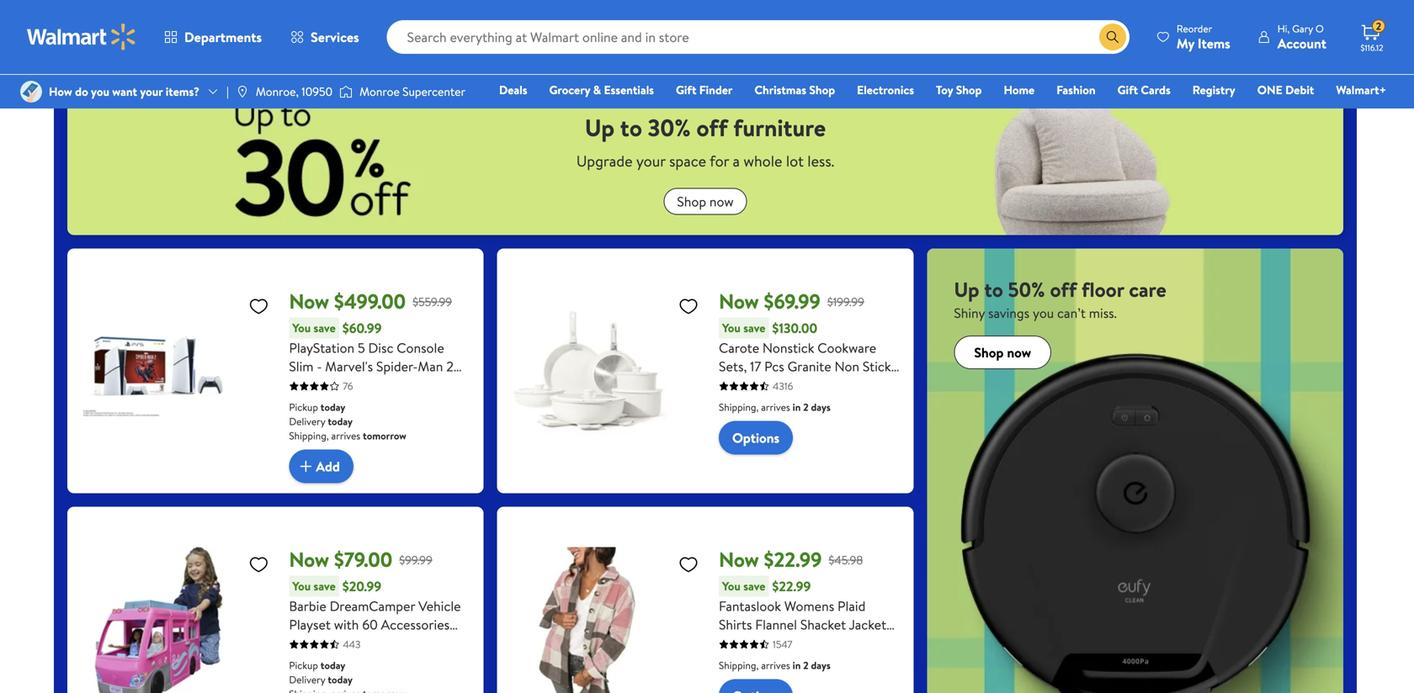 Task type: locate. For each thing, give the bounding box(es) containing it.
$79.00
[[334, 546, 393, 574]]

you inside you save $130.00 carote nonstick cookware sets, 17 pcs granite non stick pots and pans set with removable handle
[[723, 320, 741, 337]]

$20.99
[[343, 578, 382, 596]]

0 vertical spatial arrives
[[762, 401, 791, 415]]

shop now button down the savings
[[955, 336, 1052, 370]]

60
[[362, 616, 378, 635]]

shipping, arrives in 2 days down 1547
[[719, 659, 831, 673]]

upgrade
[[577, 151, 633, 172]]

in down "pans"
[[793, 401, 801, 415]]

2 delivery from the top
[[289, 673, 326, 688]]

pickup down bundle
[[289, 401, 318, 415]]

1 vertical spatial shop now
[[975, 344, 1032, 362]]

0 vertical spatial your
[[140, 83, 163, 100]]

$116.12
[[1361, 42, 1384, 53]]

0 vertical spatial off
[[697, 111, 728, 144]]

1 vertical spatial $22.99
[[773, 578, 811, 596]]

you up barbie
[[293, 579, 311, 595]]

save up playstation
[[314, 320, 336, 337]]

1 vertical spatial now
[[1008, 344, 1032, 362]]

arrives for now $22.99
[[762, 659, 791, 673]]

1 horizontal spatial gift
[[1118, 82, 1139, 98]]

0 vertical spatial shipping,
[[719, 401, 759, 415]]

to inside up to 50% off floor care shiny savings you can't miss.
[[985, 276, 1004, 304]]

gift left cards
[[1118, 82, 1139, 98]]

up inside up to 50% off floor care shiny savings you can't miss.
[[955, 276, 980, 304]]

$60.99
[[343, 319, 382, 338]]

0 vertical spatial shipping, arrives in 2 days
[[719, 401, 831, 415]]

arrives down 4316
[[762, 401, 791, 415]]

$559.99
[[413, 294, 452, 310]]

1 vertical spatial in
[[793, 659, 801, 673]]

options link down 'removable'
[[719, 422, 794, 455]]

want
[[112, 83, 137, 100]]

and left 4316
[[748, 376, 769, 395]]

1 vertical spatial to
[[985, 276, 1004, 304]]

2 days from the top
[[811, 659, 831, 673]]

1 horizontal spatial your
[[637, 151, 666, 172]]

 image
[[236, 85, 249, 99]]

delivery inside pickup today delivery today shipping, arrives tomorrow
[[289, 415, 326, 429]]

options down 'removable'
[[733, 429, 780, 448]]

1 horizontal spatial up
[[955, 276, 980, 304]]

1 vertical spatial you
[[1033, 304, 1055, 323]]

 image
[[20, 81, 42, 103], [340, 83, 353, 100]]

1 vertical spatial options
[[733, 429, 780, 448]]

barbie
[[289, 598, 327, 616]]

shop right christmas at top
[[810, 82, 836, 98]]

add to favorites list, fantaslook womens plaid shirts flannel shacket jacket long sleeve button down boyfriend shirt coats, m image
[[679, 555, 699, 576]]

2 pickup from the top
[[289, 659, 318, 673]]

shop down "shiny"
[[975, 344, 1004, 362]]

1 vertical spatial your
[[637, 151, 666, 172]]

toy
[[937, 82, 954, 98]]

0 vertical spatial and
[[748, 376, 769, 395]]

shipping, arrives in 2 days down 4316
[[719, 401, 831, 415]]

2 in from the top
[[793, 659, 801, 673]]

shacket
[[801, 616, 847, 635]]

pans
[[772, 376, 799, 395]]

1 vertical spatial with
[[334, 616, 359, 635]]

christmas shop link
[[747, 81, 843, 99]]

off right 50%
[[1051, 276, 1077, 304]]

shop
[[810, 82, 836, 98], [957, 82, 982, 98], [677, 192, 707, 211], [975, 344, 1004, 362]]

gift finder link
[[669, 81, 741, 99]]

save up carote
[[744, 320, 766, 337]]

debit
[[1286, 82, 1315, 98]]

you inside you save $22.99 fantaslook womens plaid shirts flannel shacket jacket long sleeve button down boyfriend shirt coats, m
[[723, 579, 741, 595]]

gift finder
[[676, 82, 733, 98]]

today
[[321, 401, 346, 415], [328, 415, 353, 429], [321, 659, 346, 673], [328, 673, 353, 688]]

2 right man
[[447, 358, 454, 376]]

1 vertical spatial arrives
[[331, 429, 361, 444]]

delivery inside pickup today delivery today
[[289, 673, 326, 688]]

1 horizontal spatial now
[[1008, 344, 1032, 362]]

2 options link from the top
[[719, 422, 794, 455]]

1 gift from the left
[[676, 82, 697, 98]]

now up fantaslook
[[719, 546, 759, 574]]

space
[[670, 151, 707, 172]]

options
[[733, 9, 780, 27], [733, 429, 780, 448]]

1 vertical spatial delivery
[[289, 673, 326, 688]]

10950
[[302, 83, 333, 100]]

1 vertical spatial options link
[[719, 422, 794, 455]]

0 horizontal spatial off
[[697, 111, 728, 144]]

search icon image
[[1107, 30, 1120, 44]]

0 vertical spatial pickup
[[289, 401, 318, 415]]

0 horizontal spatial to
[[621, 111, 643, 144]]

2 vertical spatial shipping,
[[719, 659, 759, 673]]

1 horizontal spatial with
[[825, 376, 850, 395]]

2 shipping, arrives in 2 days from the top
[[719, 659, 831, 673]]

pickup down including
[[289, 659, 318, 673]]

walmart image
[[27, 24, 136, 51]]

shop now button down for
[[664, 188, 748, 215]]

delivery down bundle
[[289, 415, 326, 429]]

supercenter
[[403, 83, 466, 100]]

now down for
[[710, 192, 734, 211]]

2 up $116.12
[[1377, 19, 1382, 33]]

0 horizontal spatial up
[[585, 111, 615, 144]]

shop now down for
[[677, 192, 734, 211]]

0 horizontal spatial  image
[[20, 81, 42, 103]]

miss.
[[1090, 304, 1118, 323]]

toy shop link
[[929, 81, 990, 99]]

disc
[[369, 339, 394, 358]]

shop now
[[677, 192, 734, 211], [975, 344, 1032, 362]]

down
[[836, 635, 870, 653]]

now for now $499.00
[[289, 288, 329, 316]]

$499.00
[[334, 288, 406, 316]]

pots
[[719, 376, 745, 395]]

$69.99
[[764, 288, 821, 316]]

1 vertical spatial and
[[375, 635, 396, 653]]

up inside up to 30% off furniture upgrade your space for a whole lot less.
[[585, 111, 615, 144]]

up to 50% off floor care shiny savings you can't miss.
[[955, 276, 1167, 323]]

0 horizontal spatial gift
[[676, 82, 697, 98]]

accessories
[[381, 616, 450, 635]]

days down 'set'
[[811, 401, 831, 415]]

you up playstation
[[293, 320, 311, 337]]

1 in from the top
[[793, 401, 801, 415]]

save inside you save $22.99 fantaslook womens plaid shirts flannel shacket jacket long sleeve button down boyfriend shirt coats, m
[[744, 579, 766, 595]]

1 horizontal spatial  image
[[340, 83, 353, 100]]

essentials
[[604, 82, 654, 98]]

with right 'set'
[[825, 376, 850, 395]]

0 vertical spatial in
[[793, 401, 801, 415]]

fantaslook
[[719, 598, 782, 616]]

0 vertical spatial delivery
[[289, 415, 326, 429]]

save up fantaslook
[[744, 579, 766, 595]]

30-
[[399, 635, 419, 653]]

bundle
[[289, 376, 329, 395]]

1 vertical spatial shipping, arrives in 2 days
[[719, 659, 831, 673]]

save inside you save $130.00 carote nonstick cookware sets, 17 pcs granite non stick pots and pans set with removable handle
[[744, 320, 766, 337]]

to for 50%
[[985, 276, 1004, 304]]

0 vertical spatial days
[[811, 401, 831, 415]]

shop down the space
[[677, 192, 707, 211]]

0 vertical spatial up
[[585, 111, 615, 144]]

add to favorites list, playstation 5 disc console slim - marvel's spider-man 2 bundle image
[[249, 296, 269, 317]]

0 vertical spatial $22.99
[[764, 546, 822, 574]]

christmas shop
[[755, 82, 836, 98]]

shop now down the savings
[[975, 344, 1032, 362]]

you save $22.99 fantaslook womens plaid shirts flannel shacket jacket long sleeve button down boyfriend shirt coats, m
[[719, 578, 887, 672]]

you up carote
[[723, 320, 741, 337]]

1 vertical spatial days
[[811, 659, 831, 673]]

1 shipping, arrives in 2 days from the top
[[719, 401, 831, 415]]

gift
[[676, 82, 697, 98], [1118, 82, 1139, 98]]

shipping, up add to cart icon
[[289, 429, 329, 444]]

add
[[316, 458, 340, 476]]

save inside you save $60.99 playstation 5 disc console slim - marvel's spider-man 2 bundle
[[314, 320, 336, 337]]

now $22.99 $45.98
[[719, 546, 863, 574]]

pickup for now $79.00
[[289, 659, 318, 673]]

off inside up to 50% off floor care shiny savings you can't miss.
[[1051, 276, 1077, 304]]

button
[[792, 635, 833, 653]]

you inside you save $60.99 playstation 5 disc console slim - marvel's spider-man 2 bundle
[[293, 320, 311, 337]]

hi, gary o account
[[1278, 21, 1327, 53]]

0 horizontal spatial shop now button
[[664, 188, 748, 215]]

1547
[[773, 638, 793, 652]]

gift for gift finder
[[676, 82, 697, 98]]

30%
[[648, 111, 691, 144]]

up up upgrade
[[585, 111, 615, 144]]

arrives up add
[[331, 429, 361, 444]]

2 options from the top
[[733, 429, 780, 448]]

1 days from the top
[[811, 401, 831, 415]]

1 vertical spatial shop now button
[[955, 336, 1052, 370]]

cookware
[[818, 339, 877, 358]]

shop now for 50%
[[975, 344, 1032, 362]]

registry link
[[1186, 81, 1244, 99]]

$22.99 inside you save $22.99 fantaslook womens plaid shirts flannel shacket jacket long sleeve button down boyfriend shirt coats, m
[[773, 578, 811, 596]]

and left the 30-
[[375, 635, 396, 653]]

to left 50%
[[985, 276, 1004, 304]]

0 horizontal spatial with
[[334, 616, 359, 635]]

delivery for now $499.00
[[289, 415, 326, 429]]

0 horizontal spatial shop now
[[677, 192, 734, 211]]

up for up to 50% off floor care
[[955, 276, 980, 304]]

to down essentials
[[621, 111, 643, 144]]

shipping, down pots
[[719, 401, 759, 415]]

1 vertical spatial pickup
[[289, 659, 318, 673]]

your left the space
[[637, 151, 666, 172]]

pickup
[[289, 401, 318, 415], [289, 659, 318, 673]]

off inside up to 30% off furniture upgrade your space for a whole lot less.
[[697, 111, 728, 144]]

now for 50%
[[1008, 344, 1032, 362]]

do
[[75, 83, 88, 100]]

now $79.00 $99.99
[[289, 546, 433, 574]]

1 horizontal spatial shop now button
[[955, 336, 1052, 370]]

now up carote
[[719, 288, 759, 316]]

1 horizontal spatial off
[[1051, 276, 1077, 304]]

now
[[289, 288, 329, 316], [719, 288, 759, 316], [289, 546, 329, 574], [719, 546, 759, 574]]

0 horizontal spatial now
[[710, 192, 734, 211]]

1 pickup from the top
[[289, 401, 318, 415]]

your right want
[[140, 83, 163, 100]]

1 horizontal spatial and
[[748, 376, 769, 395]]

now for 30%
[[710, 192, 734, 211]]

console
[[397, 339, 444, 358]]

gift left the finder
[[676, 82, 697, 98]]

with up 443
[[334, 616, 359, 635]]

with inside you save $130.00 carote nonstick cookware sets, 17 pcs granite non stick pots and pans set with removable handle
[[825, 376, 850, 395]]

pickup today delivery today
[[289, 659, 353, 688]]

items
[[1198, 34, 1231, 53]]

0 horizontal spatial you
[[91, 83, 109, 100]]

monroe,
[[256, 83, 299, 100]]

you for now $499.00
[[293, 320, 311, 337]]

1 vertical spatial off
[[1051, 276, 1077, 304]]

you
[[91, 83, 109, 100], [1033, 304, 1055, 323]]

you for now $69.99
[[723, 320, 741, 337]]

options link up christmas at top
[[719, 1, 794, 35]]

savings
[[989, 304, 1030, 323]]

shipping, inside pickup today delivery today shipping, arrives tomorrow
[[289, 429, 329, 444]]

0 vertical spatial options
[[733, 9, 780, 27]]

up left the savings
[[955, 276, 980, 304]]

delivery down slide
[[289, 673, 326, 688]]

days
[[811, 401, 831, 415], [811, 659, 831, 673]]

options up christmas at top
[[733, 9, 780, 27]]

0 vertical spatial with
[[825, 376, 850, 395]]

shipping, down long
[[719, 659, 759, 673]]

0 vertical spatial shop now button
[[664, 188, 748, 215]]

you inside you save $20.99 barbie dreamcamper vehicle playset with 60 accessories including pool and 30-inch slide
[[293, 579, 311, 595]]

1 horizontal spatial you
[[1033, 304, 1055, 323]]

 image right 10950
[[340, 83, 353, 100]]

finder
[[700, 82, 733, 98]]

0 vertical spatial options link
[[719, 1, 794, 35]]

you left can't
[[1033, 304, 1055, 323]]

grocery & essentials
[[550, 82, 654, 98]]

1 vertical spatial up
[[955, 276, 980, 304]]

flannel
[[756, 616, 798, 635]]

you up fantaslook
[[723, 579, 741, 595]]

pickup inside pickup today delivery today shipping, arrives tomorrow
[[289, 401, 318, 415]]

to inside up to 30% off furniture upgrade your space for a whole lot less.
[[621, 111, 643, 144]]

monroe
[[360, 83, 400, 100]]

non
[[835, 358, 860, 376]]

1 horizontal spatial to
[[985, 276, 1004, 304]]

0 vertical spatial now
[[710, 192, 734, 211]]

pickup inside pickup today delivery today
[[289, 659, 318, 673]]

 image left 'how'
[[20, 81, 42, 103]]

you right do
[[91, 83, 109, 100]]

and
[[748, 376, 769, 395], [375, 635, 396, 653]]

now down the savings
[[1008, 344, 1032, 362]]

dreamcamper
[[330, 598, 415, 616]]

shipping, for now $69.99
[[719, 401, 759, 415]]

including
[[289, 635, 342, 653]]

monroe supercenter
[[360, 83, 466, 100]]

&
[[593, 82, 601, 98]]

1 options from the top
[[733, 9, 780, 27]]

plaid
[[838, 598, 866, 616]]

off up for
[[697, 111, 728, 144]]

now up barbie
[[289, 546, 329, 574]]

pcs
[[765, 358, 785, 376]]

you save $60.99 playstation 5 disc console slim - marvel's spider-man 2 bundle
[[289, 319, 454, 395]]

$99.99
[[399, 552, 433, 569]]

reorder my items
[[1177, 21, 1231, 53]]

days down button
[[811, 659, 831, 673]]

playset
[[289, 616, 331, 635]]

arrives inside pickup today delivery today shipping, arrives tomorrow
[[331, 429, 361, 444]]

0 vertical spatial to
[[621, 111, 643, 144]]

50%
[[1009, 276, 1046, 304]]

1 vertical spatial shipping,
[[289, 429, 329, 444]]

1 delivery from the top
[[289, 415, 326, 429]]

arrives down 1547
[[762, 659, 791, 673]]

add to cart image
[[296, 457, 316, 477]]

in down button
[[793, 659, 801, 673]]

gift for gift cards
[[1118, 82, 1139, 98]]

0 vertical spatial shop now
[[677, 192, 734, 211]]

1 horizontal spatial shop now
[[975, 344, 1032, 362]]

set
[[803, 376, 822, 395]]

save up barbie
[[314, 579, 336, 595]]

2 vertical spatial arrives
[[762, 659, 791, 673]]

0 horizontal spatial and
[[375, 635, 396, 653]]

now up playstation
[[289, 288, 329, 316]]

2 gift from the left
[[1118, 82, 1139, 98]]

shipping, arrives in 2 days
[[719, 401, 831, 415], [719, 659, 831, 673]]



Task type: vqa. For each thing, say whether or not it's contained in the screenshot.
middle than
no



Task type: describe. For each thing, give the bounding box(es) containing it.
shiny
[[955, 304, 985, 323]]

items?
[[166, 83, 200, 100]]

2 inside you save $60.99 playstation 5 disc console slim - marvel's spider-man 2 bundle
[[447, 358, 454, 376]]

vehicle
[[419, 598, 461, 616]]

shop now button for 50%
[[955, 336, 1052, 370]]

toy shop
[[937, 82, 982, 98]]

|
[[227, 83, 229, 100]]

how
[[49, 83, 72, 100]]

days for $69.99
[[811, 401, 831, 415]]

departments
[[184, 28, 262, 46]]

sleeve
[[751, 635, 789, 653]]

fashion
[[1057, 82, 1096, 98]]

your inside up to 30% off furniture upgrade your space for a whole lot less.
[[637, 151, 666, 172]]

shipping, arrives in 2 days for $69.99
[[719, 401, 831, 415]]

in for now $69.99
[[793, 401, 801, 415]]

coats,
[[811, 653, 848, 672]]

options for first options link from the bottom
[[733, 429, 780, 448]]

boyfriend
[[719, 653, 777, 672]]

grocery
[[550, 82, 591, 98]]

walmart+ link
[[1329, 81, 1395, 99]]

17
[[751, 358, 762, 376]]

add to favorites list, barbie dreamcamper vehicle playset with 60 accessories including pool and 30-inch slide image
[[249, 555, 269, 576]]

pickup today delivery today shipping, arrives tomorrow
[[289, 401, 407, 444]]

to for 30%
[[621, 111, 643, 144]]

save for now $22.99
[[744, 579, 766, 595]]

tomorrow
[[363, 429, 407, 444]]

add to favorites list, carote nonstick cookware sets, 17 pcs granite non stick pots and pans set with removable handle image
[[679, 296, 699, 317]]

options for 2nd options link from the bottom of the page
[[733, 9, 780, 27]]

gary
[[1293, 21, 1314, 36]]

shirts
[[719, 616, 752, 635]]

with inside you save $20.99 barbie dreamcamper vehicle playset with 60 accessories including pool and 30-inch slide
[[334, 616, 359, 635]]

in for now $22.99
[[793, 659, 801, 673]]

$45.98
[[829, 552, 863, 569]]

walmart+
[[1337, 82, 1387, 98]]

floor
[[1082, 276, 1125, 304]]

and inside you save $130.00 carote nonstick cookware sets, 17 pcs granite non stick pots and pans set with removable handle
[[748, 376, 769, 395]]

0 horizontal spatial your
[[140, 83, 163, 100]]

slim
[[289, 358, 314, 376]]

shipping, arrives in 2 days for $22.99
[[719, 659, 831, 673]]

one debit link
[[1250, 81, 1323, 99]]

home
[[1004, 82, 1035, 98]]

how do you want your items?
[[49, 83, 200, 100]]

deals
[[499, 82, 528, 98]]

one
[[1258, 82, 1283, 98]]

1 options link from the top
[[719, 1, 794, 35]]

one debit
[[1258, 82, 1315, 98]]

services button
[[276, 17, 374, 57]]

 image for how do you want your items?
[[20, 81, 42, 103]]

granite
[[788, 358, 832, 376]]

shop now button for 30%
[[664, 188, 748, 215]]

slide
[[289, 653, 317, 672]]

shop right 'toy'
[[957, 82, 982, 98]]

furniture
[[734, 111, 826, 144]]

removable
[[719, 395, 784, 413]]

443
[[343, 638, 361, 652]]

christmas
[[755, 82, 807, 98]]

services
[[311, 28, 359, 46]]

sets,
[[719, 358, 747, 376]]

monroe, 10950
[[256, 83, 333, 100]]

grocery & essentials link
[[542, 81, 662, 99]]

electronics link
[[850, 81, 922, 99]]

2 down 'set'
[[804, 401, 809, 415]]

reorder
[[1177, 21, 1213, 36]]

o
[[1316, 21, 1325, 36]]

shipping, for now $22.99
[[719, 659, 759, 673]]

handle
[[787, 395, 828, 413]]

now $69.99 $199.99
[[719, 288, 865, 316]]

pool
[[345, 635, 371, 653]]

shop now for 30%
[[677, 192, 734, 211]]

save for now $499.00
[[314, 320, 336, 337]]

now for now $22.99
[[719, 546, 759, 574]]

off for 30%
[[697, 111, 728, 144]]

delivery for now $79.00
[[289, 673, 326, 688]]

womens
[[785, 598, 835, 616]]

up for up to 30% off furniture
[[585, 111, 615, 144]]

4316
[[773, 379, 794, 394]]

and inside you save $20.99 barbie dreamcamper vehicle playset with 60 accessories including pool and 30-inch slide
[[375, 635, 396, 653]]

you save $130.00 carote nonstick cookware sets, 17 pcs granite non stick pots and pans set with removable handle
[[719, 319, 892, 413]]

-
[[317, 358, 322, 376]]

off for 50%
[[1051, 276, 1077, 304]]

$130.00
[[773, 319, 818, 338]]

Walmart Site-Wide search field
[[387, 20, 1130, 54]]

lot
[[786, 151, 804, 172]]

save inside you save $20.99 barbie dreamcamper vehicle playset with 60 accessories including pool and 30-inch slide
[[314, 579, 336, 595]]

2 down button
[[804, 659, 809, 673]]

add button
[[289, 450, 354, 484]]

you for now $22.99
[[723, 579, 741, 595]]

registry
[[1193, 82, 1236, 98]]

nonstick
[[763, 339, 815, 358]]

you inside up to 50% off floor care shiny savings you can't miss.
[[1033, 304, 1055, 323]]

long
[[719, 635, 748, 653]]

can't
[[1058, 304, 1086, 323]]

jacket
[[849, 616, 887, 635]]

save for now $69.99
[[744, 320, 766, 337]]

arrives for now $69.99
[[762, 401, 791, 415]]

fashion link
[[1050, 81, 1104, 99]]

 image for monroe supercenter
[[340, 83, 353, 100]]

for
[[710, 151, 730, 172]]

a
[[733, 151, 740, 172]]

up to 30% off furniture upgrade your space for a whole lot less.
[[577, 111, 835, 172]]

stick
[[863, 358, 892, 376]]

0 vertical spatial you
[[91, 83, 109, 100]]

now for now $69.99
[[719, 288, 759, 316]]

Search search field
[[387, 20, 1130, 54]]

care
[[1130, 276, 1167, 304]]

deals link
[[492, 81, 535, 99]]

man
[[418, 358, 443, 376]]

days for $22.99
[[811, 659, 831, 673]]

cards
[[1142, 82, 1171, 98]]

pickup for now $499.00
[[289, 401, 318, 415]]

gift cards
[[1118, 82, 1171, 98]]

less.
[[808, 151, 835, 172]]

5
[[358, 339, 365, 358]]

now for now $79.00
[[289, 546, 329, 574]]

playstation
[[289, 339, 355, 358]]



